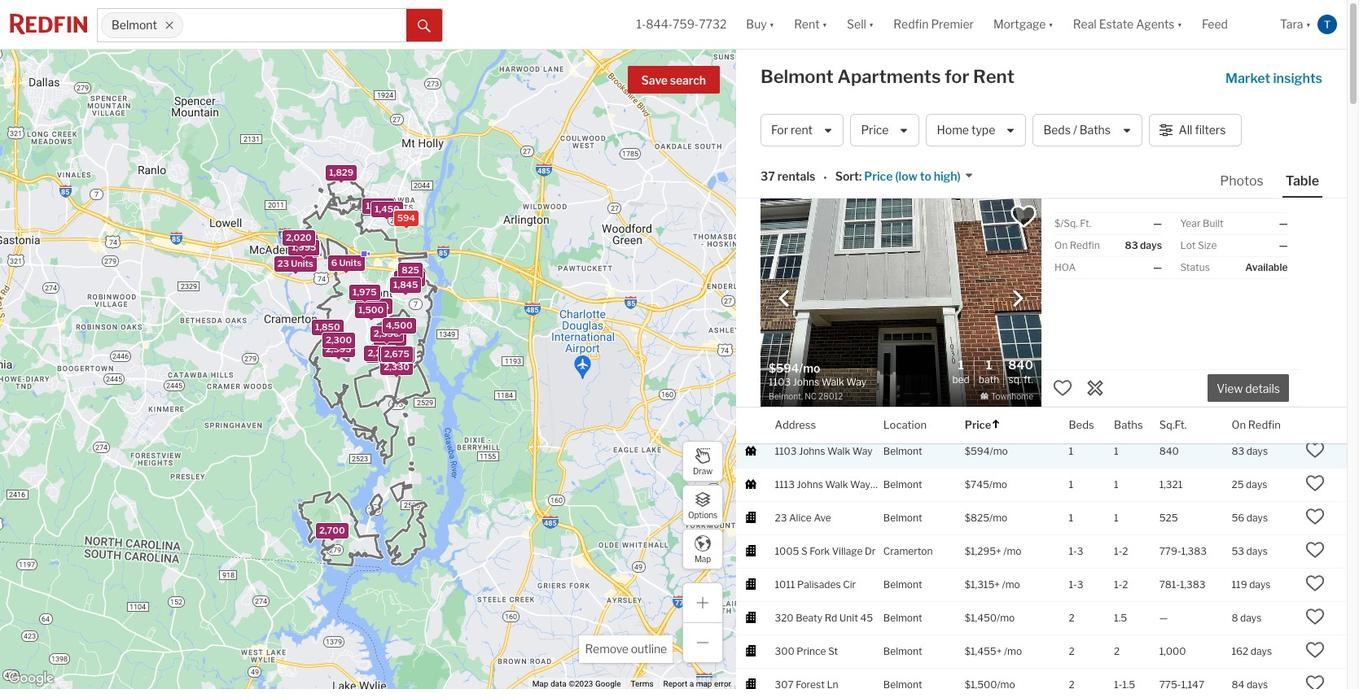 Task type: locate. For each thing, give the bounding box(es) containing it.
1 bed
[[953, 359, 970, 386]]

price up :
[[861, 123, 889, 137]]

days for 525
[[1247, 512, 1268, 524]]

525
[[1160, 512, 1178, 524]]

—
[[1154, 218, 1162, 230], [1280, 218, 1288, 230], [1280, 239, 1288, 252], [1154, 261, 1162, 274], [1160, 612, 1168, 625]]

3 ▾ from the left
[[869, 17, 874, 31]]

save
[[642, 73, 668, 87]]

▾ right "agents"
[[1178, 17, 1183, 31]]

days for 779-1,383
[[1247, 545, 1268, 558]]

23 inside map region
[[278, 258, 289, 270]]

ft. right sq.
[[1024, 374, 1033, 386]]

favorite this home image for 8 days
[[1306, 607, 1326, 627]]

walk up 1113 johns walk way #94 belmont
[[828, 445, 851, 458]]

— down 781-
[[1160, 612, 1168, 625]]

1 vertical spatial walk
[[826, 479, 848, 491]]

4 ▾ from the left
[[1049, 17, 1054, 31]]

baths
[[1080, 123, 1111, 137], [1114, 418, 1143, 431]]

on down 'view'
[[1232, 418, 1246, 431]]

next button image
[[1010, 290, 1026, 307]]

2 vertical spatial redfin
[[1249, 418, 1281, 431]]

baths right /
[[1080, 123, 1111, 137]]

/mo up $1,455+ /mo
[[997, 612, 1015, 625]]

1-2 for 779-1,383
[[1114, 545, 1129, 558]]

units
[[339, 258, 362, 269], [291, 258, 313, 270], [367, 301, 389, 312]]

23 for 23 units
[[278, 258, 289, 270]]

unit
[[840, 612, 858, 625]]

baths left the sq.ft.
[[1114, 418, 1143, 431]]

2 right $1,455+ /mo
[[1069, 646, 1075, 658]]

1 vertical spatial redfin
[[1070, 239, 1100, 252]]

1 1-3 from the top
[[1069, 545, 1084, 558]]

rent right buy ▾
[[794, 17, 820, 31]]

units down '2,020'
[[291, 258, 313, 270]]

price up $594 at the right
[[965, 418, 992, 431]]

1 horizontal spatial ft.
[[1080, 218, 1092, 230]]

map left data
[[532, 680, 549, 689]]

745
[[397, 211, 415, 223]]

bath
[[979, 374, 1000, 386]]

1103
[[775, 445, 797, 458]]

1 horizontal spatial map
[[695, 554, 711, 564]]

5 ▾ from the left
[[1178, 17, 1183, 31]]

83 days down the "on redfin" button
[[1232, 445, 1268, 458]]

walk for 1113
[[826, 479, 848, 491]]

1 ▾ from the left
[[770, 17, 775, 31]]

days right 8
[[1241, 612, 1262, 625]]

days right 25
[[1246, 479, 1268, 491]]

2 up 1.5
[[1123, 579, 1129, 591]]

None search field
[[183, 9, 406, 42]]

0 horizontal spatial baths
[[1080, 123, 1111, 137]]

1 horizontal spatial 840
[[1160, 445, 1179, 458]]

1 vertical spatial 83
[[1232, 445, 1245, 458]]

1113 johns walk way #94 belmont
[[775, 479, 923, 491]]

x-out this home image
[[1086, 379, 1105, 398]]

0 vertical spatial 23
[[278, 258, 289, 270]]

0 vertical spatial 3
[[359, 301, 365, 312]]

johns right 1103
[[799, 445, 826, 458]]

beds inside button
[[1044, 123, 1071, 137]]

way for 1113 johns walk way #94 belmont
[[851, 479, 871, 491]]

/mo up $745 /mo
[[990, 445, 1008, 458]]

real estate agents ▾ button
[[1064, 0, 1193, 49]]

/mo for $1,455+ /mo
[[1004, 646, 1022, 658]]

map for map data ©2023 google
[[532, 680, 549, 689]]

— down the table "button"
[[1280, 218, 1288, 230]]

sort :
[[836, 170, 862, 184]]

0 vertical spatial 83
[[1125, 239, 1139, 252]]

0 horizontal spatial ft.
[[1024, 374, 1033, 386]]

0 vertical spatial johns
[[799, 445, 826, 458]]

on up hoa
[[1055, 239, 1068, 252]]

0 horizontal spatial 83
[[1125, 239, 1139, 252]]

0 horizontal spatial 840
[[1009, 359, 1034, 373]]

market insights link
[[1226, 53, 1323, 89]]

23 left alice
[[775, 512, 787, 524]]

cramerton
[[884, 545, 933, 558]]

840 up sq.
[[1009, 359, 1034, 373]]

1 horizontal spatial rent
[[974, 66, 1015, 87]]

0 horizontal spatial price button
[[851, 114, 920, 147]]

feed
[[1202, 17, 1228, 31]]

23 units
[[278, 258, 313, 270]]

▾ inside dropdown button
[[1178, 17, 1183, 31]]

ft. right $/sq.
[[1080, 218, 1092, 230]]

johns for 1113
[[797, 479, 823, 491]]

— left 'year' at the right
[[1154, 218, 1162, 230]]

1 horizontal spatial 23
[[775, 512, 787, 524]]

0 horizontal spatial map
[[532, 680, 549, 689]]

759-
[[673, 17, 699, 31]]

$594
[[965, 445, 990, 458]]

1,383 for 781-
[[1180, 579, 1206, 591]]

available
[[1246, 261, 1288, 274]]

0 vertical spatial 1-3
[[1069, 545, 1084, 558]]

▾ for mortgage ▾
[[1049, 17, 1054, 31]]

favorite this home image
[[1053, 379, 1073, 398], [1306, 440, 1326, 460], [1306, 541, 1326, 560], [1306, 607, 1326, 627]]

units down 1,975
[[367, 301, 389, 312]]

0 horizontal spatial 83 days
[[1125, 239, 1162, 252]]

1 horizontal spatial 83 days
[[1232, 445, 1268, 458]]

johns for 1103
[[799, 445, 826, 458]]

days left "lot" on the right top of page
[[1141, 239, 1162, 252]]

baths button
[[1114, 407, 1143, 444]]

/mo for $594 /mo
[[990, 445, 1008, 458]]

days down the "on redfin" button
[[1247, 445, 1268, 458]]

1,845
[[397, 273, 422, 284], [394, 280, 418, 291]]

1-
[[637, 17, 646, 31], [1069, 545, 1077, 558], [1114, 545, 1123, 558], [1069, 579, 1077, 591], [1114, 579, 1123, 591]]

redfin down $/sq. ft.
[[1070, 239, 1100, 252]]

3 inside map region
[[359, 301, 365, 312]]

cir
[[843, 579, 856, 591]]

units right 6
[[339, 258, 362, 269]]

google
[[595, 680, 621, 689]]

walk down 1103 johns walk way
[[826, 479, 848, 491]]

— left status
[[1154, 261, 1162, 274]]

0 vertical spatial way
[[853, 445, 873, 458]]

0 vertical spatial 840
[[1009, 359, 1034, 373]]

favorite this home image right "53 days"
[[1306, 541, 1326, 560]]

0 vertical spatial 1,383
[[1182, 545, 1207, 558]]

4 favorite this home image from the top
[[1306, 641, 1326, 660]]

1 favorite this home image from the top
[[1306, 474, 1326, 493]]

0 vertical spatial redfin
[[894, 17, 929, 31]]

1,000
[[1160, 646, 1187, 658]]

#94
[[873, 479, 892, 491]]

1 vertical spatial johns
[[797, 479, 823, 491]]

view details
[[1217, 382, 1280, 396]]

redfin down details
[[1249, 418, 1281, 431]]

rd
[[825, 612, 838, 625]]

for
[[771, 123, 789, 137]]

0 vertical spatial 1-2
[[1114, 545, 1129, 558]]

/mo right $1,295+ at right bottom
[[1004, 545, 1022, 558]]

1 vertical spatial 1,383
[[1180, 579, 1206, 591]]

1 vertical spatial 840
[[1160, 445, 1179, 458]]

▾
[[770, 17, 775, 31], [822, 17, 828, 31], [869, 17, 874, 31], [1049, 17, 1054, 31], [1178, 17, 1183, 31], [1306, 17, 1312, 31]]

price for price (low to high)
[[865, 170, 893, 184]]

way for 1103 johns walk way
[[853, 445, 873, 458]]

sell ▾ button
[[847, 0, 874, 49]]

on redfin
[[1055, 239, 1100, 252], [1232, 418, 1281, 431]]

8
[[1232, 612, 1239, 625]]

sq.ft. button
[[1160, 407, 1187, 444]]

1,383 up 781-1,383
[[1182, 545, 1207, 558]]

rent right for
[[974, 66, 1015, 87]]

units for 3 units
[[367, 301, 389, 312]]

1 vertical spatial on
[[1232, 418, 1246, 431]]

2 favorite this home image from the top
[[1306, 507, 1326, 527]]

1 vertical spatial 1-2
[[1114, 579, 1129, 591]]

johns right 1113
[[797, 479, 823, 491]]

favorite this home image right the "on redfin" button
[[1306, 440, 1326, 460]]

▾ for tara ▾
[[1306, 17, 1312, 31]]

840 down sq.ft. "button"
[[1160, 445, 1179, 458]]

days for 840
[[1247, 445, 1268, 458]]

redfin left the premier
[[894, 17, 929, 31]]

2 1-2 from the top
[[1114, 579, 1129, 591]]

/
[[1074, 123, 1078, 137]]

1- right $1,315+ /mo
[[1069, 579, 1077, 591]]

83
[[1125, 239, 1139, 252], [1232, 445, 1245, 458]]

sell ▾ button
[[837, 0, 884, 49]]

1 vertical spatial 3
[[1077, 545, 1084, 558]]

belmont
[[112, 18, 157, 32], [761, 66, 834, 87], [884, 445, 923, 458], [884, 479, 923, 491], [884, 512, 923, 524], [884, 579, 923, 591], [884, 612, 923, 625], [884, 646, 923, 658]]

favorite this home image for 83 days
[[1306, 440, 1326, 460]]

0 vertical spatial beds
[[1044, 123, 1071, 137]]

baths inside button
[[1080, 123, 1111, 137]]

2 vertical spatial 3
[[1077, 579, 1084, 591]]

favorite this home image
[[1306, 474, 1326, 493], [1306, 507, 1326, 527], [1306, 574, 1326, 594], [1306, 641, 1326, 660], [1306, 674, 1326, 690]]

days right 162
[[1251, 646, 1272, 658]]

▾ for sell ▾
[[869, 17, 874, 31]]

1,383 down the 779-1,383
[[1180, 579, 1206, 591]]

0 horizontal spatial 23
[[278, 258, 289, 270]]

2 1-3 from the top
[[1069, 579, 1084, 591]]

1 vertical spatial map
[[532, 680, 549, 689]]

23 for 23 alice ave
[[775, 512, 787, 524]]

beds down x-out this home icon
[[1069, 418, 1095, 431]]

23 down '2,020'
[[278, 258, 289, 270]]

beds for beds / baths
[[1044, 123, 1071, 137]]

/mo right $1,315+ on the right bottom
[[1002, 579, 1020, 591]]

for rent button
[[761, 114, 844, 147]]

2,200
[[377, 333, 403, 344]]

rent ▾ button
[[794, 0, 828, 49]]

779-
[[1160, 545, 1182, 558]]

1 vertical spatial baths
[[1114, 418, 1143, 431]]

2 horizontal spatial units
[[367, 301, 389, 312]]

johns
[[799, 445, 826, 458], [797, 479, 823, 491]]

previous button image
[[776, 290, 793, 307]]

remove outline button
[[580, 636, 673, 664]]

days right "56"
[[1247, 512, 1268, 524]]

0 vertical spatial baths
[[1080, 123, 1111, 137]]

/mo for $745 /mo
[[990, 479, 1008, 491]]

23 alice ave
[[775, 512, 832, 524]]

price button up '(low'
[[851, 114, 920, 147]]

map inside button
[[695, 554, 711, 564]]

map region
[[0, 0, 795, 690]]

location
[[884, 418, 927, 431]]

units for 23 units
[[291, 258, 313, 270]]

price right :
[[865, 170, 893, 184]]

on redfin down $/sq. ft.
[[1055, 239, 1100, 252]]

1-2 up 1.5
[[1114, 579, 1129, 591]]

price (low to high) button
[[862, 169, 974, 185]]

2 ▾ from the left
[[822, 17, 828, 31]]

$745 /mo
[[965, 479, 1008, 491]]

0 vertical spatial price
[[861, 123, 889, 137]]

1005
[[775, 545, 799, 558]]

1 vertical spatial on redfin
[[1232, 418, 1281, 431]]

user photo image
[[1318, 15, 1338, 34]]

1 horizontal spatial units
[[339, 258, 362, 269]]

0 vertical spatial walk
[[828, 445, 851, 458]]

search
[[670, 73, 706, 87]]

1 vertical spatial ft.
[[1024, 374, 1033, 386]]

walk for 1103
[[828, 445, 851, 458]]

0 vertical spatial map
[[695, 554, 711, 564]]

1 vertical spatial way
[[851, 479, 871, 491]]

0 vertical spatial on redfin
[[1055, 239, 1100, 252]]

1 inside "1 bath"
[[986, 359, 992, 373]]

rent ▾
[[794, 17, 828, 31]]

2 1,995 from the top
[[292, 242, 316, 253]]

built
[[1203, 218, 1224, 230]]

1-2 left 779-
[[1114, 545, 1129, 558]]

days right 119
[[1250, 579, 1271, 591]]

0 horizontal spatial on
[[1055, 239, 1068, 252]]

1,450
[[375, 204, 400, 215]]

draw button
[[683, 442, 723, 482]]

location button
[[884, 407, 927, 444]]

heading
[[769, 360, 901, 403]]

way up 1113 johns walk way #94 belmont
[[853, 445, 873, 458]]

▾ right tara
[[1306, 17, 1312, 31]]

83 days left "lot" on the right top of page
[[1125, 239, 1162, 252]]

redfin inside redfin premier button
[[894, 17, 929, 31]]

favorite this home image for 56 days
[[1306, 507, 1326, 527]]

6 ▾ from the left
[[1306, 17, 1312, 31]]

4,500
[[386, 320, 413, 332]]

0 horizontal spatial units
[[291, 258, 313, 270]]

1 vertical spatial 1-3
[[1069, 579, 1084, 591]]

address button
[[775, 407, 816, 444]]

300
[[775, 646, 795, 658]]

on redfin button
[[1232, 407, 1281, 444]]

1-2 for 781-1,383
[[1114, 579, 1129, 591]]

beds left /
[[1044, 123, 1071, 137]]

1 bath
[[979, 359, 1000, 386]]

1 vertical spatial price
[[865, 170, 893, 184]]

favorite this home image for 119 days
[[1306, 574, 1326, 594]]

3 favorite this home image from the top
[[1306, 574, 1326, 594]]

days right 53
[[1247, 545, 1268, 558]]

162 days
[[1232, 646, 1272, 658]]

/mo right $1,455+
[[1004, 646, 1022, 658]]

save search
[[642, 73, 706, 87]]

3 for 1011 palisades cir
[[1077, 579, 1084, 591]]

$1,315+ /mo
[[965, 579, 1020, 591]]

▾ right sell
[[869, 17, 874, 31]]

83 left "lot" on the right top of page
[[1125, 239, 1139, 252]]

1 vertical spatial 23
[[775, 512, 787, 524]]

address
[[775, 418, 816, 431]]

1,845 up '4,500' in the left of the page
[[397, 273, 422, 284]]

village
[[832, 545, 863, 558]]

way left #94
[[851, 479, 871, 491]]

1113
[[775, 479, 795, 491]]

/mo up $1,295+ /mo
[[990, 512, 1008, 524]]

1 vertical spatial beds
[[1069, 418, 1095, 431]]

83 down the "on redfin" button
[[1232, 445, 1245, 458]]

1 horizontal spatial baths
[[1114, 418, 1143, 431]]

2 left 779-
[[1123, 545, 1129, 558]]

draw
[[693, 466, 713, 476]]

price for the right the price button
[[965, 418, 992, 431]]

— up 'available'
[[1280, 239, 1288, 252]]

— for ft.
[[1154, 218, 1162, 230]]

2,700
[[319, 526, 345, 537]]

1 1-2 from the top
[[1114, 545, 1129, 558]]

on redfin down details
[[1232, 418, 1281, 431]]

▾ right the buy
[[770, 17, 775, 31]]

home type
[[937, 123, 996, 137]]

buy
[[746, 17, 767, 31]]

rent
[[791, 123, 813, 137]]

840 sq. ft.
[[1009, 359, 1034, 386]]

0 vertical spatial rent
[[794, 17, 820, 31]]

days for 1,321
[[1246, 479, 1268, 491]]

save search button
[[628, 66, 720, 94]]

0 horizontal spatial redfin
[[894, 17, 929, 31]]

▾ left sell
[[822, 17, 828, 31]]

▾ right mortgage
[[1049, 17, 1054, 31]]

map down options
[[695, 554, 711, 564]]

2 vertical spatial price
[[965, 418, 992, 431]]

1 vertical spatial price button
[[965, 407, 1001, 444]]

1 horizontal spatial on
[[1232, 418, 1246, 431]]

1- left 779-
[[1114, 545, 1123, 558]]

0 horizontal spatial rent
[[794, 17, 820, 31]]

price button up $594 /mo
[[965, 407, 1001, 444]]

/mo down $594 /mo
[[990, 479, 1008, 491]]

©2023
[[569, 680, 593, 689]]

favorite this home image right 8 days
[[1306, 607, 1326, 627]]

0 vertical spatial ft.
[[1080, 218, 1092, 230]]

2 horizontal spatial redfin
[[1249, 418, 1281, 431]]

for
[[945, 66, 970, 87]]

report a map error
[[664, 680, 732, 689]]



Task type: describe. For each thing, give the bounding box(es) containing it.
market
[[1226, 71, 1271, 86]]

days for 781-1,383
[[1250, 579, 1271, 591]]

beds button
[[1069, 407, 1095, 444]]

real
[[1074, 17, 1097, 31]]

5 favorite this home image from the top
[[1306, 674, 1326, 690]]

2,350
[[374, 329, 400, 340]]

37 rentals •
[[761, 170, 827, 185]]

825
[[402, 265, 420, 277]]

1 inside 1 bed
[[958, 359, 964, 373]]

/mo for $825 /mo
[[990, 512, 1008, 524]]

2,595
[[326, 344, 352, 355]]

report
[[664, 680, 688, 689]]

1,998
[[369, 349, 394, 361]]

1,321
[[1160, 479, 1183, 491]]

1-3 for $1,315+ /mo
[[1069, 579, 1084, 591]]

for rent
[[771, 123, 813, 137]]

8 days
[[1232, 612, 1262, 625]]

rent inside dropdown button
[[794, 17, 820, 31]]

$/sq. ft.
[[1055, 218, 1092, 230]]

mortgage ▾
[[994, 17, 1054, 31]]

on inside button
[[1232, 418, 1246, 431]]

$1,455+ /mo
[[965, 646, 1022, 658]]

1 vertical spatial rent
[[974, 66, 1015, 87]]

45
[[861, 612, 873, 625]]

apartments
[[838, 66, 941, 87]]

alice
[[789, 512, 812, 524]]

palisades
[[798, 579, 841, 591]]

beds for beds
[[1069, 418, 1095, 431]]

$594 /mo
[[965, 445, 1008, 458]]

2,330
[[384, 362, 410, 373]]

25
[[1232, 479, 1244, 491]]

1,975
[[353, 287, 377, 298]]

mortgage ▾ button
[[984, 0, 1064, 49]]

/mo for $1,450 /mo
[[997, 612, 1015, 625]]

bed
[[953, 374, 970, 386]]

mortgage
[[994, 17, 1046, 31]]

favorite this home image for 162 days
[[1306, 641, 1326, 660]]

162
[[1232, 646, 1249, 658]]

favorite this home image for 25 days
[[1306, 474, 1326, 493]]

photos button
[[1217, 173, 1283, 196]]

1 horizontal spatial price button
[[965, 407, 1001, 444]]

ft. inside 840 sq. ft.
[[1024, 374, 1033, 386]]

840 for 840 sq. ft.
[[1009, 359, 1034, 373]]

320 beaty rd unit 45
[[775, 612, 873, 625]]

insights
[[1274, 71, 1323, 86]]

redfin premier button
[[884, 0, 984, 49]]

year built
[[1181, 218, 1224, 230]]

year
[[1181, 218, 1201, 230]]

1011 palisades cir
[[775, 579, 856, 591]]

google image
[[4, 669, 58, 690]]

favorite this home image left x-out this home icon
[[1053, 379, 1073, 398]]

$1,450
[[965, 612, 997, 625]]

units for 6 units
[[339, 258, 362, 269]]

1 horizontal spatial 83
[[1232, 445, 1245, 458]]

lot
[[1181, 239, 1196, 252]]

$1,450 /mo
[[965, 612, 1015, 625]]

outline
[[631, 643, 667, 657]]

belmont apartments for rent
[[761, 66, 1015, 87]]

buy ▾ button
[[737, 0, 785, 49]]

type
[[972, 123, 996, 137]]

buy ▾ button
[[746, 0, 775, 49]]

real estate agents ▾
[[1074, 17, 1183, 31]]

▾ for buy ▾
[[770, 17, 775, 31]]

1 horizontal spatial on redfin
[[1232, 418, 1281, 431]]

home type button
[[927, 114, 1027, 147]]

ave
[[814, 512, 832, 524]]

1,500
[[359, 305, 384, 316]]

1 vertical spatial 83 days
[[1232, 445, 1268, 458]]

— for size
[[1280, 239, 1288, 252]]

1 horizontal spatial redfin
[[1070, 239, 1100, 252]]

tara ▾
[[1281, 17, 1312, 31]]

0 horizontal spatial on redfin
[[1055, 239, 1100, 252]]

2 left 1.5
[[1069, 612, 1075, 625]]

a
[[690, 680, 694, 689]]

1- left 759-
[[637, 17, 646, 31]]

53 days
[[1232, 545, 1268, 558]]

submit search image
[[418, 19, 431, 32]]

high)
[[934, 170, 961, 184]]

map for map
[[695, 554, 711, 564]]

1,650
[[366, 201, 391, 212]]

redfin inside the "on redfin" button
[[1249, 418, 1281, 431]]

2,020
[[286, 232, 312, 243]]

remove outline
[[585, 643, 667, 657]]

1- right $1,295+ /mo
[[1069, 545, 1077, 558]]

300 prince st
[[775, 646, 838, 658]]

$1,315+
[[965, 579, 1000, 591]]

favorite button image
[[1010, 203, 1038, 231]]

2,095
[[385, 351, 411, 362]]

premier
[[931, 17, 974, 31]]

map
[[696, 680, 712, 689]]

0 vertical spatial price button
[[851, 114, 920, 147]]

options button
[[683, 486, 723, 526]]

favorite button checkbox
[[1010, 203, 1038, 231]]

agents
[[1137, 17, 1175, 31]]

photo of 1103 johns walk way, belmont, nc 28012 image
[[761, 199, 1042, 407]]

2 down 1.5
[[1114, 646, 1120, 658]]

map button
[[683, 530, 723, 570]]

1,383 for 779-
[[1182, 545, 1207, 558]]

— for built
[[1280, 218, 1288, 230]]

1 1,995 from the top
[[292, 242, 317, 253]]

1,845 down 825
[[394, 280, 418, 291]]

sell ▾
[[847, 17, 874, 31]]

1-844-759-7732
[[637, 17, 727, 31]]

/mo for $1,295+ /mo
[[1004, 545, 1022, 558]]

remove belmont image
[[165, 20, 174, 30]]

840 for 840
[[1160, 445, 1179, 458]]

119 days
[[1232, 579, 1271, 591]]

prince
[[797, 646, 826, 658]]

1103 johns walk way
[[775, 445, 873, 458]]

view details link
[[1208, 373, 1290, 403]]

1.5
[[1114, 612, 1127, 625]]

1- up 1.5
[[1114, 579, 1123, 591]]

0 vertical spatial on
[[1055, 239, 1068, 252]]

error
[[714, 680, 732, 689]]

594
[[397, 212, 415, 224]]

1-844-759-7732 link
[[637, 17, 727, 31]]

$745
[[965, 479, 990, 491]]

options
[[688, 510, 718, 520]]

6
[[331, 258, 337, 269]]

0 vertical spatial 83 days
[[1125, 239, 1162, 252]]

favorite this home image for 53 days
[[1306, 541, 1326, 560]]

1,829
[[329, 167, 354, 179]]

$1,295+ /mo
[[965, 545, 1022, 558]]

/mo for $1,315+ /mo
[[1002, 579, 1020, 591]]

table
[[1286, 174, 1320, 189]]

sell
[[847, 17, 867, 31]]

781-1,383
[[1160, 579, 1206, 591]]

buy ▾
[[746, 17, 775, 31]]

st
[[828, 646, 838, 658]]

days for 1,000
[[1251, 646, 1272, 658]]

days for —
[[1241, 612, 1262, 625]]

to
[[920, 170, 932, 184]]

1-3 for $1,295+ /mo
[[1069, 545, 1084, 558]]

3 for 1005 s fork village dr
[[1077, 545, 1084, 558]]

▾ for rent ▾
[[822, 17, 828, 31]]

beds / baths
[[1044, 123, 1111, 137]]

remove
[[585, 643, 629, 657]]



Task type: vqa. For each thing, say whether or not it's contained in the screenshot.
'ON' to the right
yes



